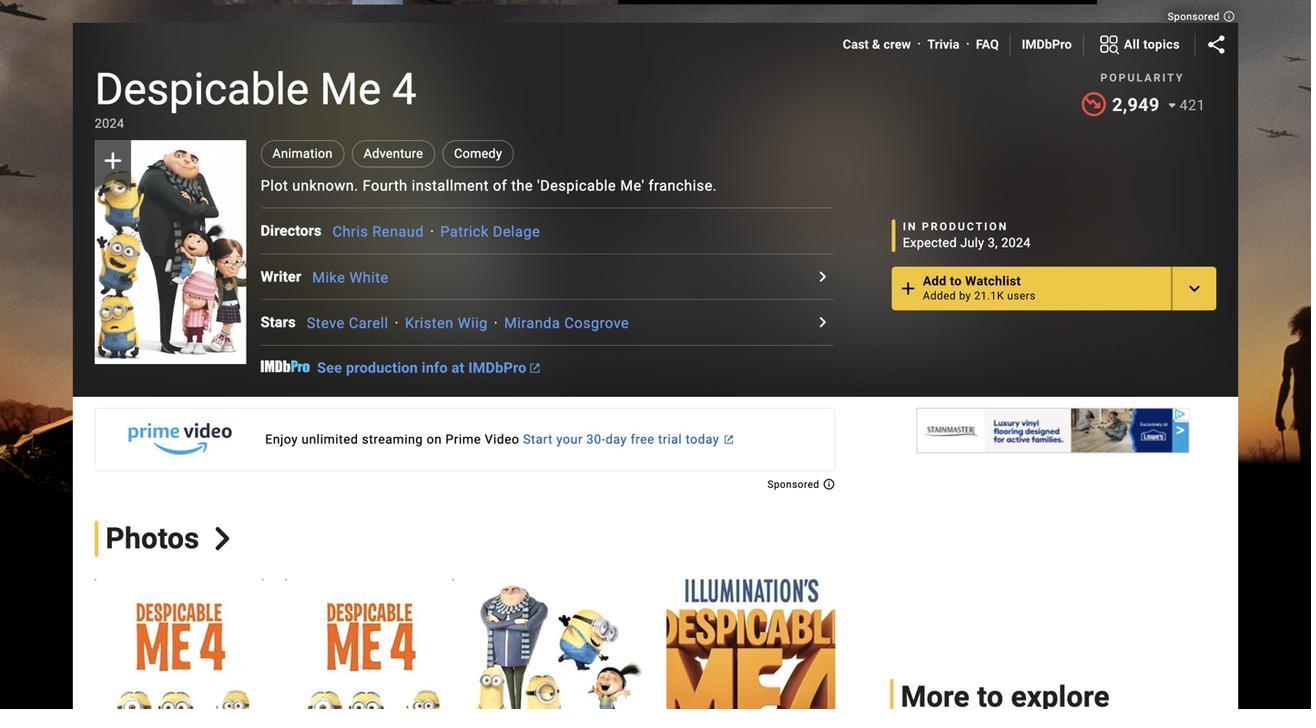 Task type: vqa. For each thing, say whether or not it's contained in the screenshot.
the left imdbpro
yes



Task type: locate. For each thing, give the bounding box(es) containing it.
1 vertical spatial see full cast and crew image
[[812, 312, 834, 333]]

patrick delage button
[[440, 223, 540, 240]]

the
[[511, 177, 533, 194]]

2024 button
[[95, 115, 124, 133]]

1 horizontal spatial 2024
[[1001, 235, 1031, 250]]

group
[[95, 140, 246, 364]]

adventure
[[364, 146, 423, 161]]

miranda
[[504, 314, 560, 332]]

imdbpro left launch inline "icon"
[[468, 359, 527, 376]]

add
[[923, 274, 947, 289]]

all topics
[[1124, 37, 1180, 52]]

chris
[[333, 223, 368, 240]]

categories image
[[1099, 34, 1120, 56]]

imdbpro
[[1022, 37, 1072, 52], [468, 359, 527, 376]]

sponsored
[[1168, 11, 1223, 22], [768, 479, 823, 490]]

plot unknown. fourth installment of the 'despicable me' franchise.
[[261, 177, 717, 194]]

to
[[950, 274, 962, 289]]

production
[[922, 220, 1008, 233]]

add to watchlist added by 21.1k users
[[923, 274, 1036, 302]]

see production info at imdbpro
[[317, 359, 527, 376]]

0 horizontal spatial sponsored
[[768, 479, 823, 490]]

trial
[[658, 432, 682, 447]]

cast & crew button
[[843, 36, 911, 54]]

stars
[[261, 314, 296, 331]]

2024
[[95, 116, 124, 131], [1001, 235, 1031, 250]]

writer
[[261, 268, 301, 285]]

despicable me 4 (2024) image
[[95, 579, 263, 709], [285, 579, 454, 709], [476, 579, 645, 709], [667, 579, 835, 709]]

animation button
[[261, 140, 345, 168]]

arrow drop down image
[[1162, 94, 1183, 116]]

all topics button
[[1084, 30, 1195, 59]]

see production info at imdbpro button
[[317, 359, 539, 376]]

2 see full cast and crew image from the top
[[812, 312, 834, 333]]

miranda cosgrove
[[504, 314, 629, 332]]

3,
[[988, 235, 998, 250]]

see full cast and crew image for writer
[[812, 266, 834, 288]]

fourth
[[363, 177, 408, 194]]

launch inline image
[[530, 364, 539, 373]]

chris renaud button
[[333, 223, 424, 240]]

faq
[[976, 37, 999, 52]]

of
[[493, 177, 507, 194]]

in
[[903, 220, 918, 233]]

chris renaud
[[333, 223, 424, 240]]

watchlist
[[965, 274, 1021, 289]]

kristen wiig
[[405, 314, 488, 332]]

start your 30-day free trial today link
[[95, 408, 835, 472]]

at
[[452, 359, 465, 376]]

share on social media image
[[1206, 34, 1228, 56]]

all
[[1124, 37, 1140, 52]]

today
[[686, 432, 719, 447]]

2024 inside despicable me 4 2024
[[95, 116, 124, 131]]

421
[[1180, 97, 1206, 114]]

4
[[392, 64, 417, 115]]

0 vertical spatial 2024
[[95, 116, 124, 131]]

patrick
[[440, 223, 489, 240]]

mr. t, kathy griffin, garry marshall, carlos alazraqui, kristen alderson, kristen ariza, steve carell, kristen cloke, steve coogan, dane cook, patrick delage, walt dohrn, jeff garlin, janet healy, marta kristen, danny mann, christopher meledandri, kristen miller, mike mitchell, chris renaud, don rickles, craig robinson, kristen shaw, mike white, kristen renton, kristen wiig, kristen kerr, miranda cosgrove, will.i.am, rob riggle, kristen deluca, kristen harris, pierre coffin, kristen hager, kristen devore rakes, kristen bush, kristen sieh, kylie jenner, dana gaier, kristen stephensonpino, kristen phaneuf, kristen vaganos, nev scharrel, kristen mcguire, and kristen lundberg in despicable me 4 (2024) image
[[95, 140, 246, 364]]

2 despicable me 4 (2024) image from the left
[[285, 579, 454, 709]]

imdbpro right faq
[[1022, 37, 1072, 52]]

cast & crew
[[843, 37, 911, 52]]

free
[[631, 432, 655, 447]]

see
[[317, 359, 342, 376]]

add title to another list image
[[1184, 278, 1206, 300]]

white
[[349, 269, 389, 286]]

see full cast and crew image for stars
[[812, 312, 834, 333]]

me
[[320, 64, 381, 115]]

1 see full cast and crew image from the top
[[812, 266, 834, 288]]

0 horizontal spatial imdbpro
[[468, 359, 527, 376]]

1 vertical spatial imdbpro
[[468, 359, 527, 376]]

steve
[[307, 314, 345, 332]]

0 horizontal spatial 2024
[[95, 116, 124, 131]]

unknown.
[[292, 177, 359, 194]]

wiig
[[458, 314, 488, 332]]

trivia
[[928, 37, 960, 52]]

2,949
[[1112, 94, 1160, 116]]

your
[[557, 432, 583, 447]]

franchise.
[[649, 177, 717, 194]]

3 despicable me 4 (2024) image from the left
[[476, 579, 645, 709]]

0 vertical spatial sponsored
[[1168, 11, 1223, 22]]

0 vertical spatial see full cast and crew image
[[812, 266, 834, 288]]

day
[[606, 432, 627, 447]]

start your 30-day free trial today
[[523, 432, 719, 447]]

1 vertical spatial 2024
[[1001, 235, 1031, 250]]

0 vertical spatial imdbpro
[[1022, 37, 1072, 52]]

expected
[[903, 235, 957, 250]]

photos
[[106, 522, 199, 556]]

see full cast and crew element
[[261, 220, 333, 242]]

faq button
[[976, 36, 999, 54]]

see full cast and crew image
[[812, 266, 834, 288], [812, 312, 834, 333]]

mike
[[312, 269, 345, 286]]

added
[[923, 290, 956, 302]]



Task type: describe. For each thing, give the bounding box(es) containing it.
steve carell
[[307, 314, 389, 332]]

directors
[[261, 222, 322, 240]]

animation
[[273, 146, 333, 161]]

2024 inside in production expected july 3, 2024
[[1001, 235, 1031, 250]]

1 horizontal spatial imdbpro
[[1022, 37, 1072, 52]]

cast
[[843, 37, 869, 52]]

writer button
[[261, 266, 312, 288]]

delage
[[493, 223, 540, 240]]

popularity
[[1101, 71, 1185, 84]]

1 vertical spatial sponsored
[[768, 479, 823, 490]]

1 horizontal spatial sponsored
[[1168, 11, 1223, 22]]

chevron right inline image
[[211, 527, 234, 551]]

crew
[[884, 37, 911, 52]]

info
[[422, 359, 448, 376]]

trivia button
[[928, 36, 960, 54]]

topics
[[1144, 37, 1180, 52]]

photos link
[[95, 521, 234, 557]]

me'
[[620, 177, 645, 194]]

add image
[[898, 278, 919, 300]]

miranda cosgrove button
[[504, 314, 629, 332]]

start
[[523, 432, 553, 447]]

mike white button
[[312, 269, 389, 286]]

30-
[[586, 432, 606, 447]]

in production expected july 3, 2024
[[903, 220, 1031, 250]]

comedy button
[[442, 140, 514, 168]]

installment
[[412, 177, 489, 194]]

1 despicable me 4 (2024) image from the left
[[95, 579, 263, 709]]

july
[[960, 235, 985, 250]]

kristen wiig button
[[405, 314, 488, 332]]

&
[[872, 37, 881, 52]]

advertisement region
[[917, 408, 1190, 635]]

carell
[[349, 314, 389, 332]]

imdbpro button
[[1022, 36, 1072, 54]]

despicable
[[95, 64, 309, 115]]

stars button
[[261, 312, 307, 333]]

steve carell button
[[307, 314, 389, 332]]

adventure button
[[352, 140, 435, 168]]

mike white
[[312, 269, 389, 286]]

patrick delage
[[440, 223, 540, 240]]

renaud
[[372, 223, 424, 240]]

users
[[1007, 290, 1036, 302]]

plot
[[261, 177, 288, 194]]

despicable me 4 2024
[[95, 64, 417, 131]]

'despicable
[[537, 177, 616, 194]]

comedy
[[454, 146, 502, 161]]

4 despicable me 4 (2024) image from the left
[[667, 579, 835, 709]]

kristen
[[405, 314, 454, 332]]

21.1k
[[974, 290, 1004, 302]]

cosgrove
[[564, 314, 629, 332]]

by
[[959, 290, 971, 302]]

production
[[346, 359, 418, 376]]



